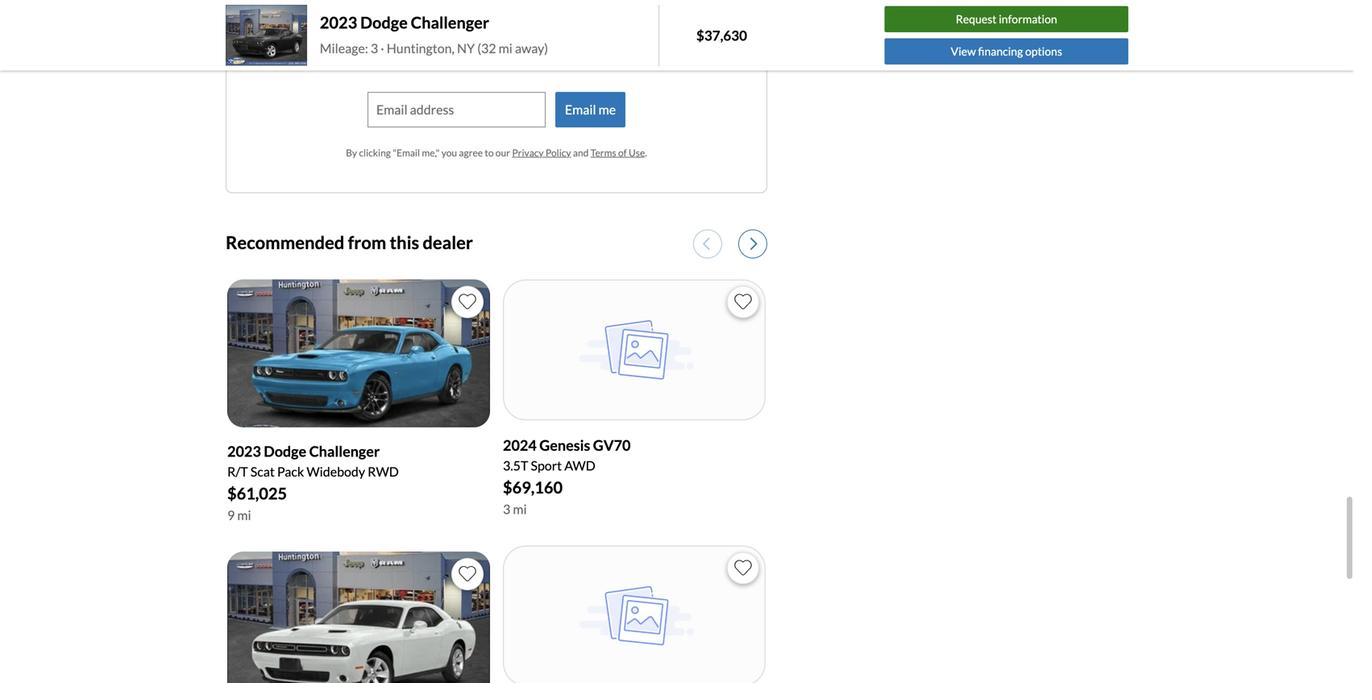 Task type: vqa. For each thing, say whether or not it's contained in the screenshot.
right mi
yes



Task type: locate. For each thing, give the bounding box(es) containing it.
1 horizontal spatial of
[[619, 147, 627, 158]]

me right email
[[599, 102, 616, 117]]

email me
[[565, 102, 616, 117]]

mi
[[499, 40, 513, 56], [513, 501, 527, 517], [237, 507, 251, 523]]

2023 for $61,025
[[227, 442, 261, 460]]

challenger up 'ny'
[[411, 13, 490, 32]]

financing
[[979, 44, 1024, 58]]

2023 inside 2023 dodge challenger mileage: 3 · huntington, ny (32 mi away)
[[320, 13, 357, 32]]

recommended
[[226, 232, 345, 253]]

2023
[[320, 13, 357, 32], [227, 442, 261, 460]]

dodge inside 2023 dodge challenger mileage: 3 · huntington, ny (32 mi away)
[[361, 13, 408, 32]]

1 vertical spatial dodge
[[264, 442, 307, 460]]

0 vertical spatial dodge
[[361, 13, 408, 32]]

request
[[956, 12, 997, 26]]

0 horizontal spatial of
[[450, 48, 462, 64]]

1 horizontal spatial 2023
[[320, 13, 357, 32]]

3 down $69,160
[[503, 501, 511, 517]]

dodge up pack in the bottom of the page
[[264, 442, 307, 460]]

our
[[496, 147, 511, 158]]

1 horizontal spatial dodge
[[361, 13, 408, 32]]

of
[[450, 48, 462, 64], [619, 147, 627, 158]]

0 vertical spatial challenger
[[411, 13, 490, 32]]

dodge for $61,025
[[264, 442, 307, 460]]

0 vertical spatial 2023
[[320, 13, 357, 32]]

to
[[485, 147, 494, 158]]

policy
[[546, 147, 571, 158]]

Email address email field
[[368, 93, 545, 127]]

2023 dodge challenger mileage: 3 · huntington, ny (32 mi away)
[[320, 13, 549, 56]]

challenger
[[411, 13, 490, 32], [309, 442, 380, 460]]

me inside button
[[599, 102, 616, 117]]

notify me of new listings like this one
[[390, 48, 603, 64]]

2023 dodge challenger image
[[226, 5, 307, 66], [227, 279, 490, 427], [227, 552, 490, 683]]

9
[[227, 507, 235, 523]]

by clicking "email me," you agree to our privacy policy and terms of use .
[[346, 147, 648, 158]]

0 horizontal spatial this
[[390, 232, 420, 253]]

1 vertical spatial challenger
[[309, 442, 380, 460]]

0 horizontal spatial mi
[[237, 507, 251, 523]]

this right from
[[390, 232, 420, 253]]

1 vertical spatial 3
[[503, 501, 511, 517]]

mi right (32
[[499, 40, 513, 56]]

1 horizontal spatial me
[[599, 102, 616, 117]]

request information button
[[885, 6, 1129, 32]]

from
[[348, 232, 387, 253]]

me
[[430, 48, 448, 64], [599, 102, 616, 117]]

dodge for (32
[[361, 13, 408, 32]]

3.5t
[[503, 458, 529, 473]]

0 vertical spatial 3
[[371, 40, 378, 56]]

gv70
[[593, 436, 631, 454]]

this right like
[[558, 48, 579, 64]]

mi down $69,160
[[513, 501, 527, 517]]

and
[[573, 147, 589, 158]]

3
[[371, 40, 378, 56], [503, 501, 511, 517]]

1 horizontal spatial this
[[558, 48, 579, 64]]

0 vertical spatial me
[[430, 48, 448, 64]]

"email
[[393, 147, 420, 158]]

terms
[[591, 147, 617, 158]]

1 vertical spatial of
[[619, 147, 627, 158]]

of left use
[[619, 147, 627, 158]]

email
[[565, 102, 596, 117]]

clicking
[[359, 147, 391, 158]]

2023 inside '2023 dodge challenger r/t scat pack widebody rwd $61,025 9 mi'
[[227, 442, 261, 460]]

2 horizontal spatial mi
[[513, 501, 527, 517]]

dodge
[[361, 13, 408, 32], [264, 442, 307, 460]]

me left 'ny'
[[430, 48, 448, 64]]

agree
[[459, 147, 483, 158]]

1 vertical spatial this
[[390, 232, 420, 253]]

1 vertical spatial me
[[599, 102, 616, 117]]

rwd
[[368, 464, 399, 479]]

dodge up ·
[[361, 13, 408, 32]]

me,"
[[422, 147, 440, 158]]

1 horizontal spatial 3
[[503, 501, 511, 517]]

1 horizontal spatial challenger
[[411, 13, 490, 32]]

$61,025
[[227, 484, 287, 503]]

of left new
[[450, 48, 462, 64]]

mi right 9 at bottom
[[237, 507, 251, 523]]

mi inside '2023 dodge challenger r/t scat pack widebody rwd $61,025 9 mi'
[[237, 507, 251, 523]]

0 horizontal spatial 2023
[[227, 442, 261, 460]]

0 horizontal spatial challenger
[[309, 442, 380, 460]]

$37,630
[[697, 27, 748, 44]]

sport
[[531, 458, 562, 473]]

mi inside 2023 dodge challenger mileage: 3 · huntington, ny (32 mi away)
[[499, 40, 513, 56]]

view financing options button
[[885, 38, 1129, 65]]

.
[[645, 147, 648, 158]]

scat
[[251, 464, 275, 479]]

challenger inside '2023 dodge challenger r/t scat pack widebody rwd $61,025 9 mi'
[[309, 442, 380, 460]]

pack
[[277, 464, 304, 479]]

0 horizontal spatial me
[[430, 48, 448, 64]]

1 horizontal spatial mi
[[499, 40, 513, 56]]

terms of use link
[[591, 147, 645, 158]]

view financing options
[[951, 44, 1063, 58]]

2023 up mileage:
[[320, 13, 357, 32]]

challenger up the widebody
[[309, 442, 380, 460]]

challenger inside 2023 dodge challenger mileage: 3 · huntington, ny (32 mi away)
[[411, 13, 490, 32]]

ny
[[457, 40, 475, 56]]

1 vertical spatial 2023
[[227, 442, 261, 460]]

0 horizontal spatial 3
[[371, 40, 378, 56]]

dodge inside '2023 dodge challenger r/t scat pack widebody rwd $61,025 9 mi'
[[264, 442, 307, 460]]

away)
[[515, 40, 549, 56]]

2023 up r/t
[[227, 442, 261, 460]]

mileage:
[[320, 40, 368, 56]]

information
[[999, 12, 1058, 26]]

this
[[558, 48, 579, 64], [390, 232, 420, 253]]

3 left ·
[[371, 40, 378, 56]]

email me button
[[556, 92, 626, 127]]

0 horizontal spatial dodge
[[264, 442, 307, 460]]

2024 genesis gv70 image
[[503, 279, 766, 421]]



Task type: describe. For each thing, give the bounding box(es) containing it.
you
[[442, 147, 457, 158]]

challenger for (32
[[411, 13, 490, 32]]

widebody
[[307, 464, 365, 479]]

new
[[464, 48, 489, 64]]

0 vertical spatial 2023 dodge challenger image
[[226, 5, 307, 66]]

awd
[[565, 458, 596, 473]]

challenger for $61,025
[[309, 442, 380, 460]]

1 vertical spatial 2023 dodge challenger image
[[227, 279, 490, 427]]

0 vertical spatial this
[[558, 48, 579, 64]]

me for notify
[[430, 48, 448, 64]]

genesis
[[540, 436, 591, 454]]

mi inside 2024 genesis gv70 3.5t sport awd $69,160 3 mi
[[513, 501, 527, 517]]

2023 for (32
[[320, 13, 357, 32]]

dealer
[[423, 232, 473, 253]]

privacy
[[512, 147, 544, 158]]

2024 hyundai ioniq 5 image
[[503, 545, 766, 683]]

(32
[[478, 40, 496, 56]]

one
[[582, 48, 603, 64]]

·
[[381, 40, 384, 56]]

$69,160
[[503, 478, 563, 497]]

recommended from this dealer
[[226, 232, 473, 253]]

2023 dodge challenger r/t scat pack widebody rwd $61,025 9 mi
[[227, 442, 399, 523]]

3 inside 2024 genesis gv70 3.5t sport awd $69,160 3 mi
[[503, 501, 511, 517]]

huntington,
[[387, 40, 455, 56]]

privacy policy link
[[512, 147, 571, 158]]

use
[[629, 147, 645, 158]]

2024 genesis gv70 3.5t sport awd $69,160 3 mi
[[503, 436, 631, 517]]

2024
[[503, 436, 537, 454]]

0 vertical spatial of
[[450, 48, 462, 64]]

me for email
[[599, 102, 616, 117]]

by
[[346, 147, 357, 158]]

options
[[1026, 44, 1063, 58]]

like
[[535, 48, 555, 64]]

3 inside 2023 dodge challenger mileage: 3 · huntington, ny (32 mi away)
[[371, 40, 378, 56]]

notify
[[390, 48, 427, 64]]

scroll right image
[[751, 237, 758, 251]]

scroll left image
[[703, 237, 710, 251]]

listings
[[491, 48, 532, 64]]

r/t
[[227, 464, 248, 479]]

view
[[951, 44, 977, 58]]

request information
[[956, 12, 1058, 26]]

2 vertical spatial 2023 dodge challenger image
[[227, 552, 490, 683]]



